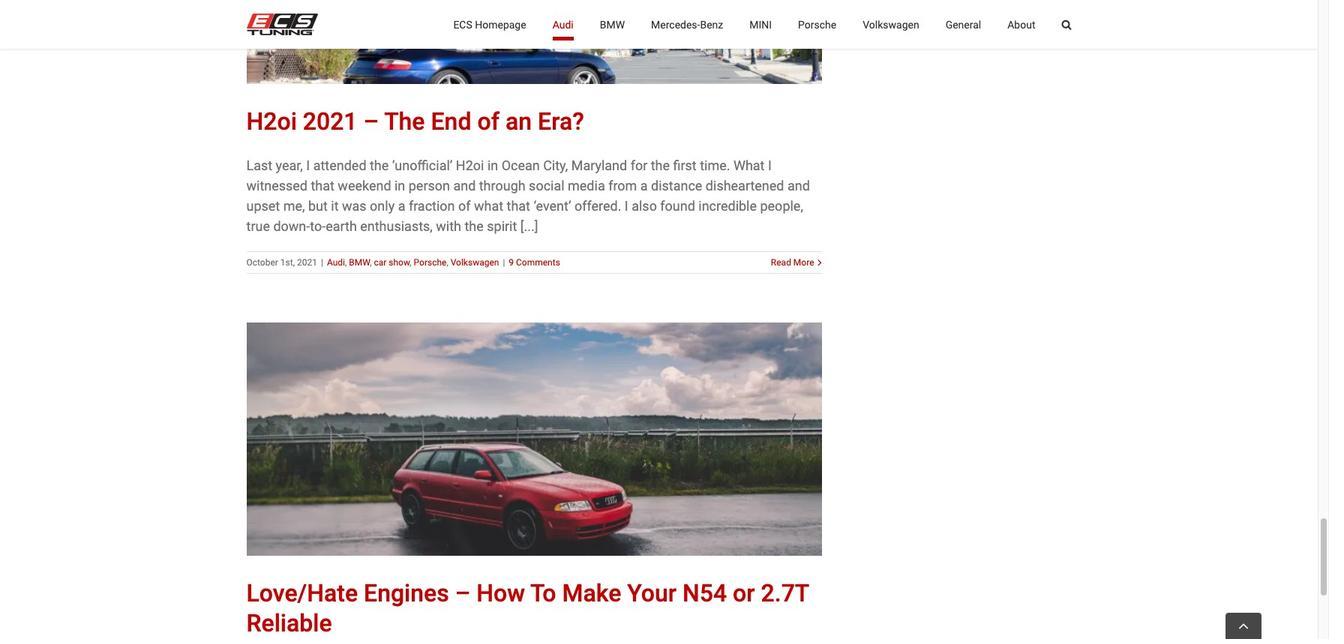 Task type: locate. For each thing, give the bounding box(es) containing it.
1 horizontal spatial audi
[[553, 18, 574, 30]]

car
[[374, 257, 387, 267]]

– left how at the bottom left of page
[[455, 579, 471, 608]]

disheartened
[[706, 177, 784, 193]]

1 horizontal spatial h2oi
[[456, 157, 484, 173]]

i right what
[[768, 157, 772, 173]]

i left also
[[625, 198, 628, 213]]

1 horizontal spatial that
[[507, 198, 530, 213]]

h2oi inside 'last year, i attended the 'unofficial' h2oi in ocean city, maryland for the first time. what i witnessed that weekend in person and through social media from a distance disheartened and upset me, but it was only a fraction of what that 'event' offered. i also found incredible people, true down-to-earth enthusiasts, with the spirit [...]'
[[456, 157, 484, 173]]

0 vertical spatial volkswagen link
[[863, 0, 919, 49]]

and up people,
[[788, 177, 810, 193]]

audi link down "earth" at the left top of the page
[[327, 257, 345, 267]]

1 vertical spatial –
[[455, 579, 471, 608]]

the right "for" at the top of the page
[[651, 157, 670, 173]]

– for the
[[363, 107, 379, 135]]

1 horizontal spatial |
[[503, 257, 505, 267]]

bmw left car
[[349, 257, 370, 267]]

– inside love/hate engines – how to make your n54 or 2.7t reliable
[[455, 579, 471, 608]]

1 horizontal spatial porsche
[[798, 18, 837, 30]]

an
[[506, 107, 532, 135]]

audi link
[[553, 0, 574, 49], [327, 257, 345, 267]]

but
[[308, 198, 328, 213]]

read more link
[[771, 255, 814, 269]]

audi down "earth" at the left top of the page
[[327, 257, 345, 267]]

| left "9"
[[503, 257, 505, 267]]

volkswagen left general link at the right of page
[[863, 18, 919, 30]]

0 vertical spatial porsche link
[[798, 0, 837, 49]]

audi
[[553, 18, 574, 30], [327, 257, 345, 267]]

0 horizontal spatial volkswagen
[[451, 257, 499, 267]]

porsche link right "show"
[[414, 257, 447, 267]]

bmw
[[600, 18, 625, 30], [349, 257, 370, 267]]

0 vertical spatial 2021
[[303, 107, 357, 135]]

1 vertical spatial volkswagen link
[[451, 257, 499, 267]]

the
[[384, 107, 425, 135]]

| right 1st,
[[321, 257, 323, 267]]

1 vertical spatial h2oi
[[456, 157, 484, 173]]

porsche link
[[798, 0, 837, 49], [414, 257, 447, 267]]

|
[[321, 257, 323, 267], [503, 257, 505, 267]]

0 vertical spatial that
[[311, 177, 334, 193]]

1 horizontal spatial in
[[487, 157, 498, 173]]

1 vertical spatial of
[[458, 198, 471, 213]]

1 horizontal spatial a
[[640, 177, 648, 193]]

time.
[[700, 157, 730, 173]]

and
[[453, 177, 476, 193], [788, 177, 810, 193]]

of
[[477, 107, 500, 135], [458, 198, 471, 213]]

1 horizontal spatial volkswagen
[[863, 18, 919, 30]]

0 horizontal spatial porsche
[[414, 257, 447, 267]]

2021
[[303, 107, 357, 135], [297, 257, 317, 267]]

9 comments link
[[509, 257, 560, 267]]

2.7t
[[761, 579, 809, 608]]

porsche link right mini 'link'
[[798, 0, 837, 49]]

that up but
[[311, 177, 334, 193]]

1 vertical spatial audi link
[[327, 257, 345, 267]]

0 vertical spatial in
[[487, 157, 498, 173]]

4 , from the left
[[447, 257, 448, 267]]

of left what at the top left of page
[[458, 198, 471, 213]]

that up [...]
[[507, 198, 530, 213]]

1 vertical spatial bmw link
[[349, 257, 370, 267]]

1 vertical spatial in
[[395, 177, 405, 193]]

1 horizontal spatial and
[[788, 177, 810, 193]]

1 and from the left
[[453, 177, 476, 193]]

–
[[363, 107, 379, 135], [455, 579, 471, 608]]

0 vertical spatial bmw link
[[600, 0, 625, 49]]

love/hate engines – how to make your n54 or 2.7t reliable link
[[246, 579, 809, 638]]

a up also
[[640, 177, 648, 193]]

0 horizontal spatial audi
[[327, 257, 345, 267]]

fraction
[[409, 198, 455, 213]]

the down what at the top left of page
[[465, 218, 484, 234]]

0 horizontal spatial –
[[363, 107, 379, 135]]

,
[[345, 257, 347, 267], [370, 257, 372, 267], [410, 257, 412, 267], [447, 257, 448, 267]]

1 vertical spatial audi
[[327, 257, 345, 267]]

0 vertical spatial –
[[363, 107, 379, 135]]

porsche right "show"
[[414, 257, 447, 267]]

spirit
[[487, 218, 517, 234]]

1 vertical spatial that
[[507, 198, 530, 213]]

– for how
[[455, 579, 471, 608]]

bmw link left car
[[349, 257, 370, 267]]

the
[[370, 157, 389, 173], [651, 157, 670, 173], [465, 218, 484, 234]]

h2oi up through
[[456, 157, 484, 173]]

0 vertical spatial volkswagen
[[863, 18, 919, 30]]

audi right homepage
[[553, 18, 574, 30]]

0 horizontal spatial of
[[458, 198, 471, 213]]

0 horizontal spatial bmw link
[[349, 257, 370, 267]]

a right only
[[398, 198, 405, 213]]

volkswagen link left general link at the right of page
[[863, 0, 919, 49]]

found
[[660, 198, 695, 213]]

0 horizontal spatial porsche link
[[414, 257, 447, 267]]

0 horizontal spatial in
[[395, 177, 405, 193]]

people,
[[760, 198, 803, 213]]

volkswagen left "9"
[[451, 257, 499, 267]]

1 horizontal spatial –
[[455, 579, 471, 608]]

read more
[[771, 257, 814, 267]]

h2oi 2021 – the end of an era? image
[[246, 0, 822, 84]]

h2oi up last
[[246, 107, 297, 135]]

read
[[771, 257, 791, 267]]

year,
[[276, 157, 303, 173]]

1 horizontal spatial bmw link
[[600, 0, 625, 49]]

media
[[568, 177, 605, 193]]

bmw link
[[600, 0, 625, 49], [349, 257, 370, 267]]

0 vertical spatial bmw
[[600, 18, 625, 30]]

1 vertical spatial porsche
[[414, 257, 447, 267]]

volkswagen link
[[863, 0, 919, 49], [451, 257, 499, 267]]

2 , from the left
[[370, 257, 372, 267]]

1 vertical spatial bmw
[[349, 257, 370, 267]]

city,
[[543, 157, 568, 173]]

porsche
[[798, 18, 837, 30], [414, 257, 447, 267]]

volkswagen
[[863, 18, 919, 30], [451, 257, 499, 267]]

i right year,
[[306, 157, 310, 173]]

the up weekend
[[370, 157, 389, 173]]

h2oi 2021 – the end of an era?
[[246, 107, 584, 135]]

last year, i attended the 'unofficial' h2oi in ocean city, maryland for the first time. what i witnessed that weekend in person and through social media from a distance disheartened and upset me, but it was only a fraction of what that 'event' offered. i also found incredible people, true down-to-earth enthusiasts, with the spirit [...]
[[246, 157, 810, 234]]

0 horizontal spatial |
[[321, 257, 323, 267]]

9
[[509, 257, 514, 267]]

show
[[389, 257, 410, 267]]

0 vertical spatial h2oi
[[246, 107, 297, 135]]

1 horizontal spatial i
[[625, 198, 628, 213]]

1 vertical spatial a
[[398, 198, 405, 213]]

mercedes-benz
[[651, 18, 723, 30]]

0 vertical spatial a
[[640, 177, 648, 193]]

in up only
[[395, 177, 405, 193]]

of left an on the left top of page
[[477, 107, 500, 135]]

mercedes-benz link
[[651, 0, 723, 49]]

love/hate engines – how to make your n54 or 2.7t reliable
[[246, 579, 809, 638]]

me,
[[283, 198, 305, 213]]

bmw link left mercedes-
[[600, 0, 625, 49]]

bmw left mercedes-
[[600, 18, 625, 30]]

1 vertical spatial porsche link
[[414, 257, 447, 267]]

porsche right mini 'link'
[[798, 18, 837, 30]]

n54
[[683, 579, 727, 608]]

witnessed
[[246, 177, 308, 193]]

a
[[640, 177, 648, 193], [398, 198, 405, 213]]

era?
[[538, 107, 584, 135]]

about
[[1008, 18, 1035, 30]]

h2oi
[[246, 107, 297, 135], [456, 157, 484, 173]]

audi link right homepage
[[553, 0, 574, 49]]

in up through
[[487, 157, 498, 173]]

0 vertical spatial audi
[[553, 18, 574, 30]]

0 horizontal spatial and
[[453, 177, 476, 193]]

only
[[370, 198, 395, 213]]

2021 up attended
[[303, 107, 357, 135]]

0 horizontal spatial bmw
[[349, 257, 370, 267]]

general
[[946, 18, 981, 30]]

and up what at the top left of page
[[453, 177, 476, 193]]

volkswagen link left "9"
[[451, 257, 499, 267]]

mini
[[750, 18, 772, 30]]

– left the
[[363, 107, 379, 135]]

in
[[487, 157, 498, 173], [395, 177, 405, 193]]

0 horizontal spatial i
[[306, 157, 310, 173]]

1 horizontal spatial of
[[477, 107, 500, 135]]

i
[[306, 157, 310, 173], [768, 157, 772, 173], [625, 198, 628, 213]]

0 vertical spatial audi link
[[553, 0, 574, 49]]

also
[[632, 198, 657, 213]]

to-
[[310, 218, 326, 234]]

social
[[529, 177, 565, 193]]

comments
[[516, 257, 560, 267]]

2021 right 1st,
[[297, 257, 317, 267]]



Task type: describe. For each thing, give the bounding box(es) containing it.
[...]
[[520, 218, 538, 234]]

what
[[474, 198, 503, 213]]

car show link
[[374, 257, 410, 267]]

0 vertical spatial porsche
[[798, 18, 837, 30]]

1 horizontal spatial porsche link
[[798, 0, 837, 49]]

about link
[[1008, 0, 1035, 49]]

for
[[631, 157, 648, 173]]

mercedes-
[[651, 18, 700, 30]]

upset
[[246, 198, 280, 213]]

incredible
[[699, 198, 757, 213]]

end
[[431, 107, 471, 135]]

attended
[[313, 157, 366, 173]]

1 | from the left
[[321, 257, 323, 267]]

0 horizontal spatial audi link
[[327, 257, 345, 267]]

enthusiasts,
[[360, 218, 433, 234]]

engines
[[364, 579, 449, 608]]

love/hate
[[246, 579, 358, 608]]

1 vertical spatial volkswagen
[[451, 257, 499, 267]]

1 horizontal spatial bmw
[[600, 18, 625, 30]]

more
[[793, 257, 814, 267]]

0 horizontal spatial the
[[370, 157, 389, 173]]

0 horizontal spatial a
[[398, 198, 405, 213]]

0 vertical spatial of
[[477, 107, 500, 135]]

0 horizontal spatial that
[[311, 177, 334, 193]]

it
[[331, 198, 339, 213]]

october
[[246, 257, 278, 267]]

love/hate engines – how to make your n54 or 2.7t reliable image
[[246, 322, 822, 556]]

down-
[[273, 218, 310, 234]]

0 horizontal spatial volkswagen link
[[451, 257, 499, 267]]

'unofficial'
[[392, 157, 453, 173]]

1st,
[[280, 257, 295, 267]]

1 vertical spatial 2021
[[297, 257, 317, 267]]

with
[[436, 218, 461, 234]]

first
[[673, 157, 697, 173]]

h2oi 2021 – the end of an era? link
[[246, 107, 584, 135]]

1 horizontal spatial volkswagen link
[[863, 0, 919, 49]]

last
[[246, 157, 272, 173]]

homepage
[[475, 18, 526, 30]]

'event'
[[534, 198, 571, 213]]

2 | from the left
[[503, 257, 505, 267]]

what
[[734, 157, 765, 173]]

1 horizontal spatial the
[[465, 218, 484, 234]]

person
[[409, 177, 450, 193]]

ecs tuning logo image
[[246, 14, 318, 35]]

october 1st, 2021 | audi , bmw , car show , porsche , volkswagen | 9 comments
[[246, 257, 560, 267]]

earth
[[326, 218, 357, 234]]

distance
[[651, 177, 702, 193]]

2 and from the left
[[788, 177, 810, 193]]

reliable
[[246, 609, 332, 638]]

1 , from the left
[[345, 257, 347, 267]]

or
[[733, 579, 755, 608]]

benz
[[700, 18, 723, 30]]

general link
[[946, 0, 981, 49]]

through
[[479, 177, 526, 193]]

weekend
[[338, 177, 391, 193]]

maryland
[[571, 157, 627, 173]]

how
[[477, 579, 525, 608]]

from
[[608, 177, 637, 193]]

to
[[530, 579, 556, 608]]

of inside 'last year, i attended the 'unofficial' h2oi in ocean city, maryland for the first time. what i witnessed that weekend in person and through social media from a distance disheartened and upset me, but it was only a fraction of what that 'event' offered. i also found incredible people, true down-to-earth enthusiasts, with the spirit [...]'
[[458, 198, 471, 213]]

2 horizontal spatial the
[[651, 157, 670, 173]]

1 horizontal spatial audi link
[[553, 0, 574, 49]]

was
[[342, 198, 367, 213]]

ecs
[[453, 18, 472, 30]]

your
[[627, 579, 677, 608]]

ecs homepage
[[453, 18, 526, 30]]

3 , from the left
[[410, 257, 412, 267]]

ecs homepage link
[[453, 0, 526, 49]]

0 horizontal spatial h2oi
[[246, 107, 297, 135]]

ocean
[[502, 157, 540, 173]]

offered.
[[575, 198, 621, 213]]

true
[[246, 218, 270, 234]]

make
[[562, 579, 621, 608]]

2 horizontal spatial i
[[768, 157, 772, 173]]

mini link
[[750, 0, 772, 49]]



Task type: vqa. For each thing, say whether or not it's contained in the screenshot.
Ocean
yes



